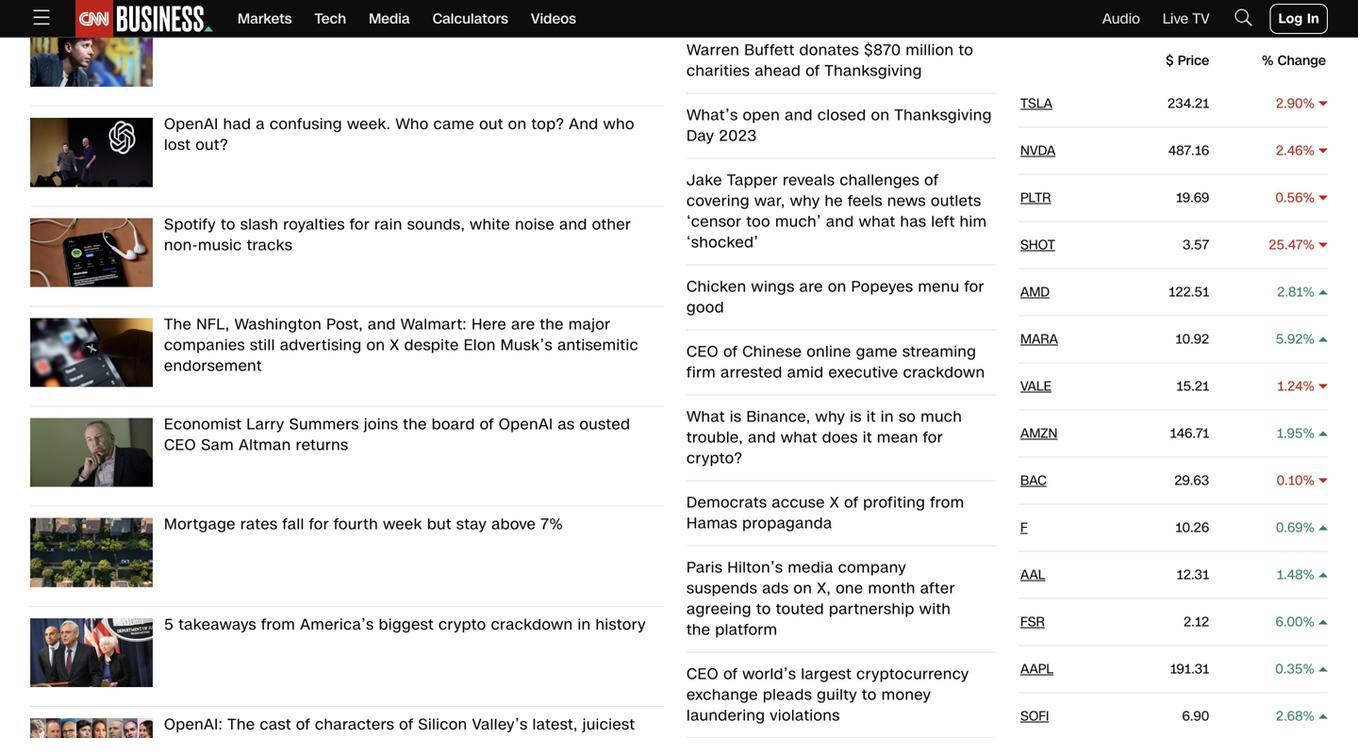 Task type: describe. For each thing, give the bounding box(es) containing it.
sofi link
[[1021, 708, 1050, 726]]

guilty
[[817, 685, 858, 706]]

are inside chicken wings are on popeyes menu for good
[[800, 276, 824, 298]]

media link
[[369, 0, 410, 38]]

x inside the nfl, washington post, and walmart: here are the major companies still advertising on x despite elon musk's antisemitic endorsement
[[390, 335, 400, 356]]

1.95
[[1277, 425, 1304, 443]]

wings
[[752, 276, 795, 298]]

openai: the cast of characters of silicon valley's latest, juiciest upheaval
[[164, 715, 635, 739]]

of inside ceo of world's largest cryptocurrency exchange pleads guilty to money laundering violations
[[724, 664, 738, 685]]

thanksgiving inside what's open and closed on thanksgiving day 2023
[[895, 105, 992, 126]]

walmart:
[[401, 314, 467, 335]]

of inside economist larry summers joins the board of openai as ousted ceo sam altman returns
[[480, 414, 494, 435]]

12.31
[[1177, 566, 1210, 585]]

day
[[687, 125, 715, 147]]

with
[[920, 599, 951, 620]]

feels
[[848, 191, 883, 212]]

jake tapper reveals challenges of covering war, why he feels news outlets 'censor too much' and what has left him 'shocked'
[[687, 170, 987, 253]]

191.31
[[1171, 661, 1210, 679]]

and inside what is binance, why is it in so much trouble, and what does it mean for crypto?
[[748, 427, 776, 449]]

and inside the jake tapper reveals challenges of covering war, why he feels news outlets 'censor too much' and what has left him 'shocked'
[[826, 211, 855, 233]]

openai: the cast of characters of silicon valley's latest, juiciest upheaval link
[[153, 715, 664, 739]]

jake
[[687, 170, 723, 191]]

crackdown inside ceo of chinese online game streaming firm arrested amid executive crackdown
[[904, 362, 986, 384]]

% left change
[[1262, 52, 1274, 70]]

5.92 %
[[1276, 330, 1315, 349]]

does
[[822, 427, 858, 449]]

larry summers, former u.s. treasury secretary, listens during the new work summit in half moon bay, california, u.s., on tuesday, feb. 26, 2019. the event gathers powerful leaders to assess the opportunities and risks that are now emerging as artificial intelligence accelerates its transformation across industries. image
[[30, 418, 153, 487]]

binance,
[[747, 407, 811, 428]]

% for 6.00
[[1304, 613, 1315, 632]]

to touted
[[757, 599, 825, 620]]

122.51
[[1169, 283, 1210, 302]]

on inside openai had a confusing week. who came out on top? and who lost out?
[[508, 114, 527, 135]]

exchange
[[687, 685, 758, 706]]

price
[[1178, 52, 1210, 70]]

2023
[[719, 125, 757, 147]]

0.35
[[1276, 661, 1304, 679]]

2.90
[[1276, 94, 1304, 113]]

what
[[687, 407, 725, 428]]

% for 0.69
[[1304, 519, 1315, 537]]

here
[[472, 314, 507, 335]]

2 is from the left
[[850, 407, 862, 428]]

post,
[[327, 314, 363, 335]]

of inside ceo of chinese online game streaming firm arrested amid executive crackdown
[[724, 342, 738, 363]]

had
[[223, 114, 251, 135]]

so
[[899, 407, 916, 428]]

the for board
[[403, 414, 427, 435]]

jake tapper reveals challenges of covering war, why he feels news outlets 'censor too much' and what has left him 'shocked' link
[[687, 170, 996, 253]]

closed
[[818, 105, 867, 126]]

covering
[[687, 191, 750, 212]]

game
[[857, 342, 898, 363]]

chicken wings are on popeyes menu for good
[[687, 276, 985, 318]]

openai had a confusing week. who came out on top? and who lost out?
[[164, 114, 635, 156]]

crypto?
[[687, 448, 743, 469]]

openai:
[[164, 715, 223, 736]]

shot
[[1021, 236, 1056, 254]]

money
[[882, 685, 931, 706]]

left
[[932, 211, 955, 233]]

juiciest
[[583, 715, 635, 736]]

latest,
[[533, 715, 578, 736]]

mortgage
[[164, 514, 236, 536]]

on inside the nfl, washington post, and walmart: here are the major companies still advertising on x despite elon musk's antisemitic endorsement
[[367, 335, 385, 356]]

royalties
[[283, 214, 345, 235]]

wild
[[236, 14, 266, 35]]

6.00
[[1276, 613, 1304, 632]]

largest
[[801, 664, 852, 685]]

6.00 %
[[1276, 613, 1315, 632]]

% for 2.90
[[1304, 94, 1315, 113]]

company
[[839, 558, 907, 579]]

openai ceo sam altman addresses a speech during a meeting, at the station f in paris on may 26, 2023. image
[[30, 18, 153, 87]]

amzn link
[[1021, 425, 1058, 443]]

streaming
[[903, 342, 977, 363]]

calculators
[[433, 9, 508, 29]]

partnership
[[829, 599, 915, 620]]

economist larry summers joins the board of openai as ousted ceo sam altman returns
[[164, 414, 631, 456]]

as
[[558, 414, 575, 435]]

from inside 'democrats accuse x of profiting from hamas propaganda'
[[931, 493, 965, 514]]

% for 0.10
[[1304, 472, 1315, 490]]

for inside what is binance, why is it in so much trouble, and what does it mean for crypto?
[[924, 427, 943, 449]]

washington
[[235, 314, 322, 335]]

spotify to slash royalties for rain sounds, white noise and other non-music tracks link
[[153, 214, 664, 295]]

146.71
[[1170, 425, 1210, 443]]

week. inside openai had a confusing week. who came out on top? and who lost out?
[[347, 114, 391, 135]]

openai's
[[164, 14, 231, 35]]

the inside openai: the cast of characters of silicon valley's latest, juiciest upheaval
[[228, 715, 255, 736]]

history
[[596, 614, 646, 636]]

to inside warren buffett donates $870 million to charities ahead of thanksgiving
[[959, 40, 974, 61]]

0 horizontal spatial week.
[[271, 14, 315, 35]]

sam inside economist larry summers joins the board of openai as ousted ceo sam altman returns
[[201, 435, 234, 456]]

openai inside economist larry summers joins the board of openai as ousted ceo sam altman returns
[[499, 414, 553, 435]]

% for 1.95
[[1304, 425, 1315, 443]]

log in
[[1279, 9, 1320, 28]]

of inside 'democrats accuse x of profiting from hamas propaganda'
[[845, 493, 859, 514]]

firm
[[687, 362, 716, 384]]

microsoft ceo satya nadella (r) greets openai ceo sam altman during the openai devday event on november 06, 2023 in san francisco, california. altman delivered the keynote address at the first-ever open ai devday conference. image
[[30, 118, 153, 187]]

war,
[[755, 191, 786, 212]]

non-
[[164, 235, 198, 256]]

fsr
[[1021, 613, 1045, 632]]

% for 0.56
[[1304, 189, 1315, 207]]

returns
[[296, 435, 349, 456]]

spotify to slash royalties for rain sounds, white noise and other non-music tracks
[[164, 214, 631, 256]]

2.12
[[1184, 613, 1210, 632]]

fourth
[[334, 514, 378, 536]]

aapl
[[1021, 661, 1054, 679]]

losers
[[1232, 12, 1276, 28]]

audio link
[[1103, 9, 1141, 29]]

$ price
[[1166, 52, 1210, 70]]

democrats accuse x of profiting from hamas propaganda link
[[687, 493, 996, 535]]

to inside ceo of world's largest cryptocurrency exchange pleads guilty to money laundering violations
[[862, 685, 877, 706]]

much'
[[776, 211, 822, 233]]

chinese
[[743, 342, 802, 363]]

out
[[479, 114, 504, 135]]

hamas
[[687, 513, 738, 535]]

0.10
[[1277, 472, 1304, 490]]

% for 1.24
[[1304, 378, 1315, 396]]

25.47 %
[[1269, 236, 1315, 254]]

of right cast at left
[[296, 715, 310, 736]]

and inside the nfl, washington post, and walmart: here are the major companies still advertising on x despite elon musk's antisemitic endorsement
[[368, 314, 396, 335]]

6.90
[[1183, 708, 1210, 726]]

nvda
[[1021, 142, 1056, 160]]



Task type: locate. For each thing, give the bounding box(es) containing it.
other
[[592, 214, 631, 235]]

and inside spotify to slash royalties for rain sounds, white noise and other non-music tracks
[[560, 214, 588, 235]]

altman
[[424, 14, 476, 35], [239, 435, 291, 456]]

0 horizontal spatial altman
[[239, 435, 291, 456]]

mara link
[[1021, 330, 1059, 349]]

and right open
[[785, 105, 813, 126]]

too
[[747, 211, 771, 233]]

the left major on the left top of page
[[540, 314, 564, 335]]

0 horizontal spatial in
[[578, 614, 591, 636]]

1 vertical spatial x
[[830, 493, 840, 514]]

tsla
[[1021, 94, 1053, 113]]

the spotify application for download in the apple app store on a smartphone arranged in the brooklyn borough of new york, us, on friday, july 22, 2022. image
[[30, 218, 153, 287]]

he
[[825, 191, 843, 212]]

from right profiting
[[931, 493, 965, 514]]

% for 25.47
[[1304, 236, 1315, 254]]

democrats accuse x of profiting from hamas propaganda
[[687, 493, 965, 535]]

for inside chicken wings are on popeyes menu for good
[[965, 276, 985, 298]]

log in link
[[1271, 4, 1328, 34]]

1 horizontal spatial the
[[403, 414, 427, 435]]

suspends ads on
[[687, 578, 813, 600]]

% up 2.81 %
[[1304, 236, 1315, 254]]

x inside 'democrats accuse x of profiting from hamas propaganda'
[[830, 493, 840, 514]]

valley's
[[472, 715, 528, 736]]

reveals
[[783, 170, 835, 191]]

ceo of chinese online game streaming firm arrested amid executive crackdown
[[687, 342, 986, 384]]

1 vertical spatial crackdown
[[491, 614, 573, 636]]

ceo for ceo of world's largest cryptocurrency exchange pleads guilty to money laundering violations
[[687, 664, 719, 685]]

% up 1.24 % at the right bottom
[[1304, 330, 1315, 349]]

% down 0.69 % on the right
[[1304, 566, 1315, 585]]

the
[[357, 14, 381, 35], [540, 314, 564, 335], [403, 414, 427, 435]]

of inside warren buffett donates $870 million to charities ahead of thanksgiving
[[806, 60, 820, 82]]

0 vertical spatial ceo
[[687, 342, 719, 363]]

tapper
[[727, 170, 778, 191]]

after
[[921, 578, 956, 600]]

x left despite
[[390, 335, 400, 356]]

1 vertical spatial are
[[512, 314, 535, 335]]

summers
[[289, 414, 359, 435]]

sam left larry
[[201, 435, 234, 456]]

stay
[[457, 514, 487, 536]]

of right ahead
[[806, 60, 820, 82]]

0 horizontal spatial sam
[[201, 435, 234, 456]]

% for 5.92
[[1304, 330, 1315, 349]]

and inside what's open and closed on thanksgiving day 2023
[[785, 105, 813, 126]]

of right "board"
[[480, 414, 494, 435]]

for left rain
[[350, 214, 370, 235]]

companies
[[164, 335, 245, 356]]

thanksgiving down million
[[895, 105, 992, 126]]

us attorney general merrick garland speaks at a press conference with us treasury secretary janet yellen (r) and commodity futures trading commission (cftc) chairman rostin behnam (r) to announce cryptocurrency enforcement actions at the justice department in washington, dc, on november 21, 2023. image
[[30, 619, 153, 688]]

% down 1.24 % at the right bottom
[[1304, 425, 1315, 443]]

x
[[390, 335, 400, 356], [830, 493, 840, 514]]

2 horizontal spatial the
[[540, 314, 564, 335]]

openai inside openai had a confusing week. who came out on top? and who lost out?
[[164, 114, 219, 135]]

% up 1.48 %
[[1304, 519, 1315, 537]]

'censor
[[687, 211, 742, 233]]

white
[[470, 214, 511, 235]]

music
[[198, 235, 242, 256]]

ceo inside ceo of chinese online game streaming firm arrested amid executive crackdown
[[687, 342, 719, 363]]

openai's wild week. how the sam altman story unfolded link
[[153, 14, 664, 94]]

what left has on the top right
[[859, 211, 896, 233]]

1 is from the left
[[730, 407, 742, 428]]

executive
[[829, 362, 899, 384]]

for right so
[[924, 427, 943, 449]]

% up 1.95 %
[[1304, 378, 1315, 396]]

0 horizontal spatial the
[[357, 14, 381, 35]]

of inside the jake tapper reveals challenges of covering war, why he feels news outlets 'censor too much' and what has left him 'shocked'
[[925, 170, 939, 191]]

0.35 %
[[1276, 661, 1315, 679]]

% up 5.92 %
[[1304, 283, 1315, 302]]

% for 2.68
[[1304, 708, 1315, 726]]

1 vertical spatial week.
[[347, 114, 391, 135]]

ceo for ceo of chinese online game streaming firm arrested amid executive crackdown
[[687, 342, 719, 363]]

ceo inside ceo of world's largest cryptocurrency exchange pleads guilty to money laundering violations
[[687, 664, 719, 685]]

% down 2.90 %
[[1304, 142, 1315, 160]]

0 vertical spatial in
[[881, 407, 894, 428]]

what is binance, why is it in so much trouble, and what does it mean for crypto? link
[[687, 407, 996, 469]]

% for 2.46
[[1304, 142, 1315, 160]]

0 vertical spatial from
[[931, 493, 965, 514]]

% for 2.81
[[1304, 283, 1315, 302]]

videos
[[531, 9, 576, 29]]

is right what
[[730, 407, 742, 428]]

and right much'
[[826, 211, 855, 233]]

1 horizontal spatial x
[[830, 493, 840, 514]]

1 vertical spatial to
[[221, 214, 236, 235]]

1 horizontal spatial sam
[[386, 14, 419, 35]]

thanksgiving
[[825, 60, 923, 82], [895, 105, 992, 126]]

popeyes
[[852, 276, 914, 298]]

ceo up 'laundering'
[[687, 664, 719, 685]]

ceo up mortgage
[[164, 435, 196, 456]]

1 horizontal spatial to
[[862, 685, 877, 706]]

thanksgiving up closed
[[825, 60, 923, 82]]

1 horizontal spatial openai
[[499, 414, 553, 435]]

slash
[[240, 214, 279, 235]]

are right here
[[512, 314, 535, 335]]

% for 1.48
[[1304, 566, 1315, 585]]

ceo of world's largest cryptocurrency exchange pleads guilty to money laundering violations link
[[687, 664, 996, 727]]

to right guilty in the bottom right of the page
[[862, 685, 877, 706]]

0 horizontal spatial from
[[261, 614, 296, 636]]

0 vertical spatial to
[[959, 40, 974, 61]]

week.
[[271, 14, 315, 35], [347, 114, 391, 135]]

1 vertical spatial sam
[[201, 435, 234, 456]]

on inside what's open and closed on thanksgiving day 2023
[[871, 105, 890, 126]]

economist
[[164, 414, 242, 435]]

why left he
[[790, 191, 820, 212]]

% change
[[1262, 52, 1327, 70]]

2 vertical spatial ceo
[[687, 664, 719, 685]]

2 vertical spatial the
[[403, 414, 427, 435]]

% up 2.68 %
[[1304, 661, 1315, 679]]

0 horizontal spatial what
[[781, 427, 818, 449]]

what left does
[[781, 427, 818, 449]]

mortgage rates fall for fourth week but stay above 7%
[[164, 514, 564, 536]]

the inside the nfl, washington post, and walmart: here are the major companies still advertising on x despite elon musk's antisemitic endorsement
[[540, 314, 564, 335]]

0.56 %
[[1276, 189, 1315, 207]]

0 vertical spatial sam
[[386, 14, 419, 35]]

on left popeyes
[[828, 276, 847, 298]]

good
[[687, 297, 725, 318]]

cryptocurrency
[[857, 664, 970, 685]]

0 vertical spatial openai
[[164, 114, 219, 135]]

29.63
[[1175, 472, 1210, 490]]

search icon image
[[1233, 6, 1256, 29]]

are right wings
[[800, 276, 824, 298]]

1 vertical spatial the
[[540, 314, 564, 335]]

videos link
[[531, 0, 576, 38]]

economist larry summers joins the board of openai as ousted ceo sam altman returns link
[[153, 414, 664, 495]]

2.68 %
[[1276, 708, 1315, 726]]

1 horizontal spatial is
[[850, 407, 862, 428]]

in inside what is binance, why is it in so much trouble, and what does it mean for crypto?
[[881, 407, 894, 428]]

0.56
[[1276, 189, 1304, 207]]

sam right how
[[386, 14, 419, 35]]

amd link
[[1021, 283, 1050, 302]]

the inside openai's wild week. how the sam altman story unfolded link
[[357, 14, 381, 35]]

live
[[1163, 9, 1189, 29]]

2.46 %
[[1276, 142, 1315, 160]]

1 vertical spatial from
[[261, 614, 296, 636]]

% down 1.95 %
[[1304, 472, 1315, 490]]

arrested
[[721, 362, 783, 384]]

single-family homes are seen in this aerial photograph taken over a lennar corp. development in san diego, california, u.s., on tuesday, sept. 1, 2020. image
[[30, 519, 153, 588]]

why inside the jake tapper reveals challenges of covering war, why he feels news outlets 'censor too much' and what has left him 'shocked'
[[790, 191, 820, 212]]

to inside spotify to slash royalties for rain sounds, white noise and other non-music tracks
[[221, 214, 236, 235]]

noise
[[515, 214, 555, 235]]

1 horizontal spatial what
[[859, 211, 896, 233]]

why down amid on the right
[[816, 407, 846, 428]]

the inside economist larry summers joins the board of openai as ousted ceo sam altman returns
[[403, 414, 427, 435]]

1 vertical spatial what
[[781, 427, 818, 449]]

of left profiting
[[845, 493, 859, 514]]

1 vertical spatial the
[[228, 715, 255, 736]]

shot link
[[1021, 236, 1056, 254]]

the right joins
[[403, 414, 427, 435]]

ceo of chinese online game streaming firm arrested amid executive crackdown link
[[687, 342, 996, 384]]

1.48 %
[[1277, 566, 1315, 585]]

how
[[319, 14, 352, 35]]

0 vertical spatial why
[[790, 191, 820, 212]]

1 horizontal spatial crackdown
[[904, 362, 986, 384]]

1 vertical spatial altman
[[239, 435, 291, 456]]

0 vertical spatial altman
[[424, 14, 476, 35]]

and left the other at the top
[[560, 214, 588, 235]]

0 horizontal spatial openai
[[164, 114, 219, 135]]

the left nfl,
[[164, 314, 192, 335]]

of left silicon
[[399, 715, 414, 736]]

much
[[921, 407, 963, 428]]

openai left as
[[499, 414, 553, 435]]

1 horizontal spatial the
[[228, 715, 255, 736]]

on right out
[[508, 114, 527, 135]]

calculators link
[[433, 0, 508, 38]]

% down 2.46 %
[[1304, 189, 1315, 207]]

in left 'history'
[[578, 614, 591, 636]]

despite
[[404, 335, 459, 356]]

1 horizontal spatial from
[[931, 493, 965, 514]]

of left world's
[[724, 664, 738, 685]]

aapl link
[[1021, 661, 1054, 679]]

to right million
[[959, 40, 974, 61]]

what inside what is binance, why is it in so much trouble, and what does it mean for crypto?
[[781, 427, 818, 449]]

chicken
[[687, 276, 747, 298]]

left to right, clockwise:<strong> </strong>adam d'angelo, bret taylor,<strong> </strong>satya nadella, sam altman, mira murati, greg brockman, ilya sutskever, helen toner, tasha mccauley, larry summers, elon musk, josh kushner, reid hoffman, emmett shear,  will hurd, shivon zilis. image
[[30, 719, 153, 739]]

million
[[906, 40, 954, 61]]

why inside what is binance, why is it in so much trouble, and what does it mean for crypto?
[[816, 407, 846, 428]]

1 vertical spatial thanksgiving
[[895, 105, 992, 126]]

live tv
[[1163, 9, 1210, 29]]

2 vertical spatial to
[[862, 685, 877, 706]]

of up the left
[[925, 170, 939, 191]]

week. right wild
[[271, 14, 315, 35]]

1 vertical spatial openai
[[499, 414, 553, 435]]

in left so
[[881, 407, 894, 428]]

f
[[1021, 519, 1028, 537]]

characters
[[315, 715, 395, 736]]

% down 1.48 %
[[1304, 613, 1315, 632]]

for right fall
[[309, 514, 329, 536]]

the right how
[[357, 14, 381, 35]]

0 vertical spatial the
[[357, 14, 381, 35]]

thanksgiving inside warren buffett donates $870 million to charities ahead of thanksgiving
[[825, 60, 923, 82]]

and right post,
[[368, 314, 396, 335]]

crackdown up much at bottom
[[904, 362, 986, 384]]

major
[[569, 314, 611, 335]]

0 horizontal spatial crackdown
[[491, 614, 573, 636]]

7%
[[541, 514, 564, 536]]

crackdown right crypto on the left
[[491, 614, 573, 636]]

the x app, formerly known as twitter is seen in this photo illustration taken on 10 november, 2023 in warsaw, poland. image
[[30, 318, 153, 387]]

media
[[369, 9, 410, 29]]

altman inside economist larry summers joins the board of openai as ousted ceo sam altman returns
[[239, 435, 291, 456]]

0 horizontal spatial x
[[390, 335, 400, 356]]

0 vertical spatial what
[[859, 211, 896, 233]]

10.26
[[1176, 519, 1210, 537]]

0 vertical spatial week.
[[271, 14, 315, 35]]

from left america's
[[261, 614, 296, 636]]

1 horizontal spatial in
[[881, 407, 894, 428]]

the for sam
[[357, 14, 381, 35]]

one
[[836, 578, 864, 600]]

what inside the jake tapper reveals challenges of covering war, why he feels news outlets 'censor too much' and what has left him 'shocked'
[[859, 211, 896, 233]]

to left slash
[[221, 214, 236, 235]]

0.69 %
[[1276, 519, 1315, 537]]

0 vertical spatial the
[[164, 314, 192, 335]]

0 vertical spatial crackdown
[[904, 362, 986, 384]]

1 vertical spatial in
[[578, 614, 591, 636]]

2.81 %
[[1278, 283, 1315, 302]]

audio
[[1103, 9, 1141, 29]]

0 vertical spatial thanksgiving
[[825, 60, 923, 82]]

0 horizontal spatial are
[[512, 314, 535, 335]]

and right trouble,
[[748, 427, 776, 449]]

tech
[[315, 9, 346, 29]]

for inside spotify to slash royalties for rain sounds, white noise and other non-music tracks
[[350, 214, 370, 235]]

world's
[[743, 664, 797, 685]]

amd
[[1021, 283, 1050, 302]]

1 horizontal spatial altman
[[424, 14, 476, 35]]

ceo inside economist larry summers joins the board of openai as ousted ceo sam altman returns
[[164, 435, 196, 456]]

open menu icon image
[[30, 6, 53, 29]]

on inside chicken wings are on popeyes menu for good
[[828, 276, 847, 298]]

altman left returns
[[239, 435, 291, 456]]

ceo down good
[[687, 342, 719, 363]]

are inside the nfl, washington post, and walmart: here are the major companies still advertising on x despite elon musk's antisemitic endorsement
[[512, 314, 535, 335]]

x right accuse
[[830, 493, 840, 514]]

0 horizontal spatial is
[[730, 407, 742, 428]]

week. left who
[[347, 114, 391, 135]]

for right menu
[[965, 276, 985, 298]]

% down 0.35 %
[[1304, 708, 1315, 726]]

openai left the had
[[164, 114, 219, 135]]

but
[[427, 514, 452, 536]]

0 vertical spatial x
[[390, 335, 400, 356]]

0 horizontal spatial to
[[221, 214, 236, 235]]

0 horizontal spatial the
[[164, 314, 192, 335]]

1 horizontal spatial are
[[800, 276, 824, 298]]

it right does
[[863, 427, 873, 449]]

paris
[[687, 558, 723, 579]]

'shocked'
[[687, 232, 759, 253]]

the left cast at left
[[228, 715, 255, 736]]

live tv link
[[1163, 9, 1210, 29]]

unfolded
[[522, 14, 587, 35]]

amid
[[788, 362, 824, 384]]

1 vertical spatial ceo
[[164, 435, 196, 456]]

charities
[[687, 60, 750, 82]]

on right closed
[[871, 105, 890, 126]]

the inside the nfl, washington post, and walmart: here are the major companies still advertising on x despite elon musk's antisemitic endorsement
[[164, 314, 192, 335]]

him
[[960, 211, 987, 233]]

agreeing
[[687, 599, 752, 620]]

1 vertical spatial why
[[816, 407, 846, 428]]

openai had a confusing week. who came out on top? and who lost out? link
[[153, 114, 664, 195]]

1 horizontal spatial week.
[[347, 114, 391, 135]]

altman left story
[[424, 14, 476, 35]]

of right firm
[[724, 342, 738, 363]]

% down change
[[1304, 94, 1315, 113]]

0 vertical spatial are
[[800, 276, 824, 298]]

the platform
[[687, 620, 778, 641]]

on right post,
[[367, 335, 385, 356]]

2 horizontal spatial to
[[959, 40, 974, 61]]

% for 0.35
[[1304, 661, 1315, 679]]

it left mean
[[867, 407, 876, 428]]

is down executive at the right of the page
[[850, 407, 862, 428]]



Task type: vqa. For each thing, say whether or not it's contained in the screenshot.
topmost "mayor"
no



